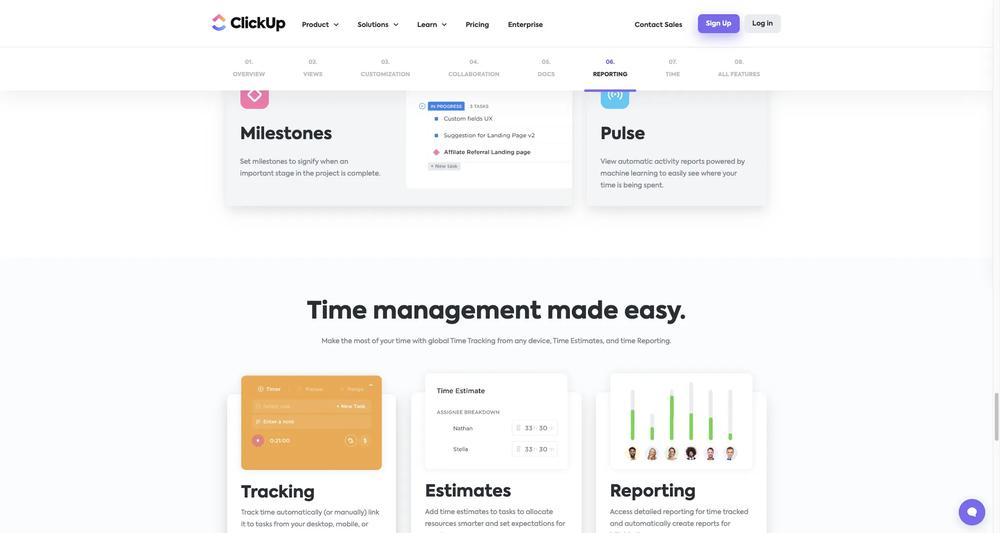 Task type: vqa. For each thing, say whether or not it's contained in the screenshot.


Task type: locate. For each thing, give the bounding box(es) containing it.
timer.
[[337, 534, 356, 534]]

reports
[[681, 159, 705, 165], [696, 521, 720, 528]]

management
[[373, 301, 541, 324]]

list
[[302, 0, 635, 47]]

desktop,
[[307, 522, 334, 528]]

0 horizontal spatial is
[[341, 171, 346, 177]]

to inside set milestones to signify when an important stage in the project is complete.
[[289, 159, 296, 165]]

to inside the track time automatically (or manually) link it to tasks from your desktop,             mobile, or browser with clickup's global timer.
[[247, 522, 254, 528]]

1 horizontal spatial tasks
[[499, 509, 516, 516]]

reporting
[[663, 509, 694, 516]]

1 vertical spatial with
[[268, 534, 282, 534]]

0 vertical spatial tasks
[[499, 509, 516, 516]]

1 horizontal spatial the
[[341, 338, 352, 345]]

mobile,
[[336, 522, 360, 528]]

0 vertical spatial automatically
[[277, 510, 322, 517]]

and inside add time estimates to tasks to allocate resources smarter and set             expectations for your team.
[[486, 521, 499, 528]]

access
[[610, 509, 633, 516]]

time down machine
[[601, 182, 616, 189]]

global inside the track time automatically (or manually) link it to tasks from your desktop,             mobile, or browser with clickup's global timer.
[[315, 534, 336, 534]]

time
[[601, 182, 616, 189], [396, 338, 411, 345], [621, 338, 636, 345], [440, 509, 455, 516], [707, 509, 722, 516], [260, 510, 275, 517]]

and right "estimates,"
[[606, 338, 619, 345]]

0 vertical spatial reports
[[681, 159, 705, 165]]

is inside set milestones to signify when an important stage in the project is complete.
[[341, 171, 346, 177]]

activity
[[655, 159, 679, 165]]

automatically
[[277, 510, 322, 517], [625, 521, 671, 528]]

project
[[316, 171, 340, 177]]

0 horizontal spatial for
[[556, 521, 565, 528]]

powered
[[706, 159, 736, 165]]

0 horizontal spatial in
[[296, 171, 302, 177]]

the
[[303, 171, 314, 177], [341, 338, 352, 345]]

1 vertical spatial reports
[[696, 521, 720, 528]]

to down activity
[[660, 171, 667, 177]]

make
[[322, 338, 340, 345]]

reporting
[[593, 72, 627, 78], [610, 484, 696, 501]]

important
[[240, 171, 274, 177]]

tasks
[[499, 509, 516, 516], [256, 522, 272, 528]]

0 horizontal spatial the
[[303, 171, 314, 177]]

estimates image
[[425, 374, 568, 470]]

to right it
[[247, 522, 254, 528]]

made
[[547, 301, 618, 324]]

is down machine
[[617, 182, 622, 189]]

easily
[[668, 171, 687, 177]]

your right the of
[[380, 338, 394, 345]]

from inside the track time automatically (or manually) link it to tasks from your desktop,             mobile, or browser with clickup's global timer.
[[274, 522, 289, 528]]

where
[[701, 171, 721, 177]]

automatically up clickup's
[[277, 510, 322, 517]]

most
[[354, 338, 370, 345]]

resources
[[425, 521, 457, 528]]

your
[[723, 171, 737, 177], [380, 338, 394, 345], [291, 522, 305, 528], [425, 533, 440, 534]]

0 vertical spatial with
[[412, 338, 426, 345]]

is inside view automatic activity reports powered by machine learning to easily see where               your time is being spent.
[[617, 182, 622, 189]]

in right stage
[[296, 171, 302, 177]]

0 vertical spatial is
[[341, 171, 346, 177]]

for down tracked
[[721, 521, 730, 528]]

your up clickup's
[[291, 522, 305, 528]]

estimates
[[425, 484, 511, 501]]

automatically up time.
[[625, 521, 671, 528]]

in right log
[[767, 20, 773, 27]]

for right expectations
[[556, 521, 565, 528]]

automatically inside the track time automatically (or manually) link it to tasks from your desktop,             mobile, or browser with clickup's global timer.
[[277, 510, 322, 517]]

reports up "see"
[[681, 159, 705, 165]]

time up make
[[307, 301, 367, 324]]

2 horizontal spatial for
[[721, 521, 730, 528]]

0 vertical spatial the
[[303, 171, 314, 177]]

0 vertical spatial tracking
[[468, 338, 496, 345]]

tasks inside add time estimates to tasks to allocate resources smarter and set             expectations for your team.
[[499, 509, 516, 516]]

0 horizontal spatial with
[[268, 534, 282, 534]]

1 vertical spatial is
[[617, 182, 622, 189]]

main navigation element
[[302, 0, 781, 47]]

time down management
[[450, 338, 466, 345]]

from up clickup's
[[274, 522, 289, 528]]

0 vertical spatial in
[[767, 20, 773, 27]]

1 vertical spatial the
[[341, 338, 352, 345]]

time inside add time estimates to tasks to allocate resources smarter and set             expectations for your team.
[[440, 509, 455, 516]]

time.
[[636, 533, 652, 534]]

to
[[289, 159, 296, 165], [660, 171, 667, 177], [491, 509, 498, 516], [517, 509, 524, 516], [247, 522, 254, 528]]

1 vertical spatial global
[[315, 534, 336, 534]]

0 horizontal spatial from
[[274, 522, 289, 528]]

to inside view automatic activity reports powered by machine learning to easily see where               your time is being spent.
[[660, 171, 667, 177]]

milestones
[[240, 127, 332, 143]]

0 vertical spatial reporting
[[593, 72, 627, 78]]

time left tracked
[[707, 509, 722, 516]]

list containing product
[[302, 0, 635, 47]]

automatically inside access detailed reporting for time tracked and automatically create reports             for billable time.
[[625, 521, 671, 528]]

1 vertical spatial from
[[274, 522, 289, 528]]

set
[[500, 521, 510, 528]]

and left set
[[486, 521, 499, 528]]

in
[[767, 20, 773, 27], [296, 171, 302, 177]]

your down resources
[[425, 533, 440, 534]]

0 horizontal spatial automatically
[[277, 510, 322, 517]]

view
[[601, 159, 617, 165]]

1 horizontal spatial global
[[428, 338, 449, 345]]

time down 07. on the top right of page
[[666, 72, 680, 78]]

when
[[321, 159, 338, 165]]

add time estimates to tasks to allocate resources smarter and set             expectations for your team.
[[425, 509, 565, 534]]

tracked
[[723, 509, 749, 516]]

tasks up set
[[499, 509, 516, 516]]

time right the track
[[260, 510, 275, 517]]

set
[[240, 159, 251, 165]]

for right reporting
[[696, 509, 705, 516]]

your down powered
[[723, 171, 737, 177]]

track
[[241, 510, 259, 517]]

time up resources
[[440, 509, 455, 516]]

0 horizontal spatial global
[[315, 534, 336, 534]]

complete.
[[348, 171, 381, 177]]

global down management
[[428, 338, 449, 345]]

access detailed reporting for time tracked and automatically create reports             for billable time.
[[610, 509, 749, 534]]

global
[[428, 338, 449, 345], [315, 534, 336, 534]]

and
[[606, 338, 619, 345], [486, 521, 499, 528], [610, 521, 623, 528]]

1 horizontal spatial tracking
[[468, 338, 496, 345]]

0 horizontal spatial tracking
[[241, 485, 315, 502]]

reporting down '06.'
[[593, 72, 627, 78]]

1 vertical spatial in
[[296, 171, 302, 177]]

for inside add time estimates to tasks to allocate resources smarter and set             expectations for your team.
[[556, 521, 565, 528]]

global down the desktop, at the left bottom of the page
[[315, 534, 336, 534]]

from left any
[[497, 338, 513, 345]]

add
[[425, 509, 439, 516]]

automatic
[[618, 159, 653, 165]]

and up billable
[[610, 521, 623, 528]]

with
[[412, 338, 426, 345], [268, 534, 282, 534]]

1 vertical spatial tasks
[[256, 522, 272, 528]]

with right the of
[[412, 338, 426, 345]]

1 vertical spatial automatically
[[625, 521, 671, 528]]

is down an
[[341, 171, 346, 177]]

it
[[241, 522, 246, 528]]

learn button
[[417, 0, 447, 47]]

tasks inside the track time automatically (or manually) link it to tasks from your desktop,             mobile, or browser with clickup's global timer.
[[256, 522, 272, 528]]

1 horizontal spatial is
[[617, 182, 622, 189]]

to up stage
[[289, 159, 296, 165]]

pulse
[[601, 127, 645, 143]]

allocate
[[526, 509, 553, 516]]

the down signify
[[303, 171, 314, 177]]

sign up button
[[698, 14, 740, 33]]

set milestones to signify when an important stage in the project is complete.
[[240, 159, 381, 177]]

tasks up browser
[[256, 522, 272, 528]]

the left most
[[341, 338, 352, 345]]

link
[[368, 510, 379, 517]]

0 vertical spatial from
[[497, 338, 513, 345]]

make the most of your time with global time tracking from any         device, time estimates, and time reporting.
[[322, 338, 671, 345]]

or
[[361, 522, 368, 528]]

1 horizontal spatial with
[[412, 338, 426, 345]]

1 horizontal spatial from
[[497, 338, 513, 345]]

with right browser
[[268, 534, 282, 534]]

1 horizontal spatial automatically
[[625, 521, 671, 528]]

is
[[341, 171, 346, 177], [617, 182, 622, 189]]

with inside the track time automatically (or manually) link it to tasks from your desktop,             mobile, or browser with clickup's global timer.
[[268, 534, 282, 534]]

reporting.
[[637, 338, 671, 345]]

reports right create
[[696, 521, 720, 528]]

0 horizontal spatial tasks
[[256, 522, 272, 528]]

tracking up the track
[[241, 485, 315, 502]]

expectations
[[512, 521, 555, 528]]

tracking down time         management made easy. at bottom
[[468, 338, 496, 345]]

reporting up detailed
[[610, 484, 696, 501]]



Task type: describe. For each thing, give the bounding box(es) containing it.
see
[[688, 171, 700, 177]]

pricing link
[[466, 0, 489, 47]]

all
[[718, 72, 729, 78]]

machine
[[601, 171, 630, 177]]

an
[[340, 159, 349, 165]]

01.
[[245, 60, 253, 65]]

time inside access detailed reporting for time tracked and automatically create reports             for billable time.
[[707, 509, 722, 516]]

solutions button
[[358, 0, 398, 47]]

contact sales link
[[635, 0, 682, 47]]

learning
[[631, 171, 658, 177]]

solutions
[[358, 22, 389, 28]]

all features
[[718, 72, 760, 78]]

log in link
[[744, 14, 781, 33]]

clickup's
[[284, 534, 313, 534]]

04.
[[469, 60, 478, 65]]

spent.
[[644, 182, 664, 189]]

learn
[[417, 22, 437, 28]]

03.
[[381, 60, 390, 65]]

reports inside access detailed reporting for time tracked and automatically create reports             for billable time.
[[696, 521, 720, 528]]

06.
[[606, 60, 615, 65]]

1 horizontal spatial for
[[696, 509, 705, 516]]

device,
[[528, 338, 552, 345]]

(or
[[324, 510, 333, 517]]

time right device,
[[553, 338, 569, 345]]

stage
[[276, 171, 294, 177]]

docs
[[538, 72, 555, 78]]

customization
[[361, 72, 410, 78]]

milestones
[[253, 159, 288, 165]]

create
[[673, 521, 694, 528]]

05.
[[542, 60, 551, 65]]

overview
[[233, 72, 265, 78]]

detailed
[[634, 509, 662, 516]]

1 vertical spatial tracking
[[241, 485, 315, 502]]

reporting image
[[610, 374, 753, 470]]

signify
[[298, 159, 319, 165]]

collaboration
[[448, 72, 500, 78]]

log
[[752, 20, 765, 27]]

your inside the track time automatically (or manually) link it to tasks from your desktop,             mobile, or browser with clickup's global timer.
[[291, 522, 305, 528]]

pricing
[[466, 22, 489, 28]]

enterprise
[[508, 22, 543, 28]]

being
[[624, 182, 642, 189]]

easy.
[[624, 301, 686, 324]]

smarter
[[458, 521, 484, 528]]

time inside view automatic activity reports powered by machine learning to easily see where               your time is being spent.
[[601, 182, 616, 189]]

08.
[[735, 60, 744, 65]]

features
[[731, 72, 760, 78]]

sign up
[[706, 20, 731, 27]]

log in
[[752, 20, 773, 27]]

view automatic activity reports powered by machine learning to easily see where               your time is being spent.
[[601, 159, 745, 189]]

views
[[303, 72, 323, 78]]

estimates,
[[571, 338, 604, 345]]

07.
[[669, 60, 677, 65]]

sales
[[665, 22, 682, 28]]

time inside the track time automatically (or manually) link it to tasks from your desktop,             mobile, or browser with clickup's global timer.
[[260, 510, 275, 517]]

reports inside view automatic activity reports powered by machine learning to easily see where               your time is being spent.
[[681, 159, 705, 165]]

goals image
[[601, 0, 767, 38]]

up
[[722, 20, 731, 27]]

product button
[[302, 0, 339, 47]]

to up expectations
[[517, 509, 524, 516]]

1 vertical spatial reporting
[[610, 484, 696, 501]]

time left reporting. at right bottom
[[621, 338, 636, 345]]

contact
[[635, 22, 663, 28]]

time right the of
[[396, 338, 411, 345]]

your inside view automatic activity reports powered by machine learning to easily see where               your time is being spent.
[[723, 171, 737, 177]]

and inside access detailed reporting for time tracked and automatically create reports             for billable time.
[[610, 521, 623, 528]]

browser
[[241, 534, 267, 534]]

by
[[737, 159, 745, 165]]

1 horizontal spatial in
[[767, 20, 773, 27]]

the inside set milestones to signify when an important stage in the project is complete.
[[303, 171, 314, 177]]

billable
[[610, 533, 634, 534]]

to right estimates on the bottom
[[491, 509, 498, 516]]

02.
[[309, 60, 317, 65]]

0 vertical spatial global
[[428, 338, 449, 345]]

product
[[302, 22, 329, 28]]

team.
[[441, 533, 460, 534]]

track time automatically (or manually) link it to tasks from your desktop,             mobile, or browser with clickup's global timer.
[[241, 510, 379, 534]]

contact sales
[[635, 22, 682, 28]]

time         management made easy.
[[307, 301, 686, 324]]

estimates
[[457, 509, 489, 516]]

of
[[372, 338, 379, 345]]

your inside add time estimates to tasks to allocate resources smarter and set             expectations for your team.
[[425, 533, 440, 534]]

tracking image
[[241, 376, 382, 471]]

enterprise link
[[508, 0, 543, 47]]

in inside set milestones to signify when an important stage in the project is complete.
[[296, 171, 302, 177]]

any
[[515, 338, 527, 345]]

sign
[[706, 20, 721, 27]]

milestones image
[[406, 84, 572, 189]]

manually)
[[334, 510, 367, 517]]



